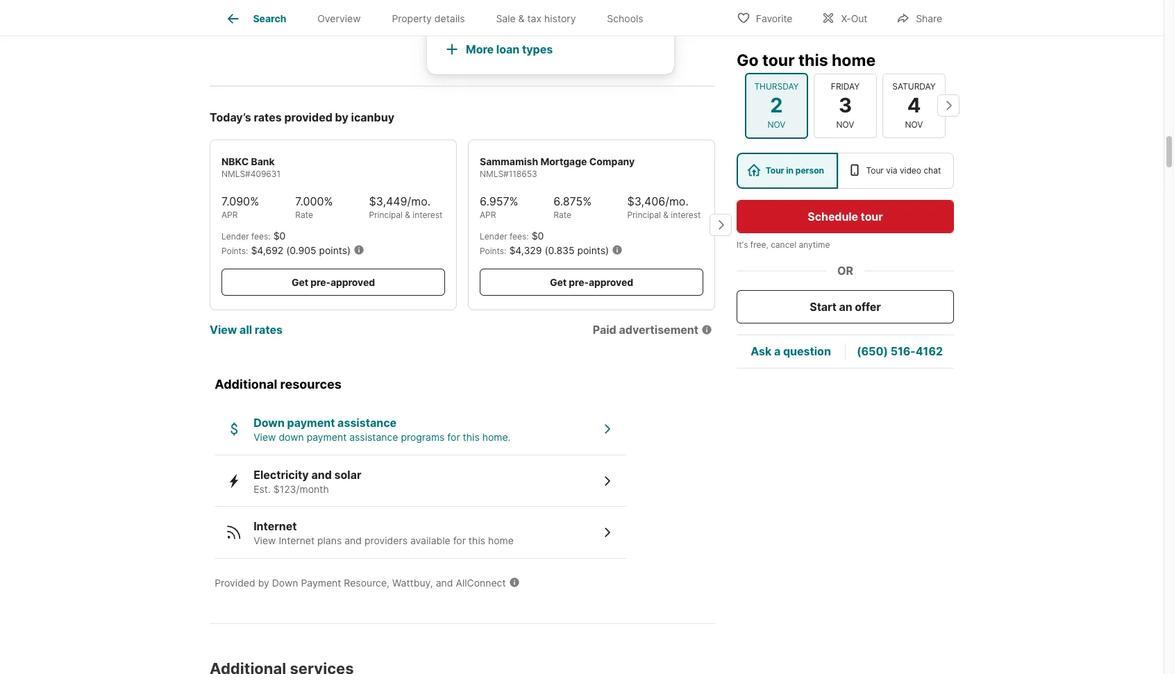 Task type: vqa. For each thing, say whether or not it's contained in the screenshot.


Task type: describe. For each thing, give the bounding box(es) containing it.
est.
[[254, 483, 271, 495]]

% for 6.875
[[583, 194, 592, 208]]

allconnect
[[456, 577, 506, 589]]

interest for $3,449
[[413, 210, 443, 220]]

0 vertical spatial by
[[335, 110, 349, 124]]

pre- for 6.875
[[569, 276, 589, 288]]

and inside internet view internet plans and providers available for this home
[[345, 535, 362, 547]]

tour via video chat
[[866, 165, 941, 175]]

nmls# inside nbkc bank nmls# 409631
[[222, 169, 251, 179]]

get for 7.000
[[292, 276, 309, 288]]

0.835
[[548, 244, 575, 256]]

provided by down payment resource, wattbuy, and allconnect
[[215, 577, 506, 589]]

pre- for 7.000
[[311, 276, 331, 288]]

% for 7.000
[[324, 194, 333, 208]]

apr for 7.090
[[222, 210, 238, 220]]

tour via video chat option
[[838, 152, 954, 188]]

lender fees: $0 for 6.957
[[480, 230, 544, 242]]

rate for 6.875
[[554, 210, 572, 220]]

wattbuy,
[[392, 577, 433, 589]]

lender for 6.957
[[480, 231, 508, 242]]

points: for 7.090
[[222, 246, 248, 256]]

or
[[838, 263, 854, 277]]

( for 6.875
[[545, 244, 548, 256]]

more
[[466, 42, 494, 56]]

x-out button
[[810, 3, 880, 32]]

view all rates
[[210, 323, 283, 337]]

payment
[[301, 577, 341, 589]]

(650) 516-4162 link
[[857, 344, 943, 358]]

3
[[839, 93, 852, 117]]

7.000
[[295, 194, 324, 208]]

ask a question link
[[751, 344, 831, 358]]

1 vertical spatial next image
[[710, 214, 732, 236]]

tooltip containing 15-year fixed
[[427, 0, 933, 74]]

tour for tour via video chat
[[866, 165, 884, 175]]

schools
[[607, 13, 644, 24]]

bank
[[251, 156, 275, 167]]

lender fees: $0 for 7.090
[[222, 230, 286, 242]]

x-
[[841, 12, 851, 24]]

available
[[410, 535, 451, 547]]

ask
[[751, 344, 772, 358]]

paid advertisement
[[593, 323, 699, 337]]

points: $4,329 ( 0.835 points)
[[480, 244, 609, 256]]

15-year fixed
[[463, 15, 532, 28]]

tour in person option
[[737, 152, 838, 188]]

tour for tour in person
[[766, 165, 785, 175]]

points) for 7.000
[[319, 244, 351, 256]]

sale
[[496, 13, 516, 24]]

nbkc bank nmls# 409631
[[222, 156, 281, 179]]

$3,449
[[369, 194, 407, 208]]

year
[[480, 15, 503, 28]]

fees: for 7.090
[[251, 231, 271, 242]]

in
[[786, 165, 794, 175]]

nov for 2
[[768, 119, 786, 129]]

( for 7.000
[[286, 244, 290, 256]]

fees: for 6.957
[[510, 231, 529, 242]]

saturday 4 nov
[[893, 81, 936, 129]]

electricity
[[254, 468, 309, 482]]

property details
[[392, 13, 465, 24]]

icanbuy
[[351, 110, 395, 124]]

cancel
[[771, 239, 797, 249]]

tab list containing search
[[210, 0, 670, 35]]

go
[[737, 50, 759, 69]]

anytime
[[799, 239, 830, 249]]

schedule tour button
[[737, 199, 954, 233]]

(650) 516-4162
[[857, 344, 943, 358]]

solar
[[334, 468, 362, 482]]

view inside internet view internet plans and providers available for this home
[[254, 535, 276, 547]]

tour for schedule
[[861, 209, 883, 223]]

overview tab
[[302, 2, 376, 35]]

0.905
[[290, 244, 316, 256]]

118653
[[509, 169, 537, 179]]

1 vertical spatial rates
[[255, 323, 283, 337]]

(650)
[[857, 344, 888, 358]]

today's
[[210, 110, 251, 124]]

get pre-approved button for 6.875
[[480, 269, 704, 296]]

2
[[771, 93, 783, 117]]

additional
[[215, 377, 277, 392]]

down payment assistance view down payment assistance programs for this home.
[[254, 416, 511, 443]]

out
[[851, 12, 868, 24]]

$4,329
[[509, 244, 542, 256]]

0 vertical spatial home
[[832, 50, 876, 69]]

0 vertical spatial rates
[[254, 110, 282, 124]]

fixed
[[506, 15, 532, 28]]

question
[[783, 344, 831, 358]]

for inside internet view internet plans and providers available for this home
[[453, 535, 466, 547]]

7.000 % rate
[[295, 194, 333, 220]]

property details tab
[[376, 2, 481, 35]]

share button
[[885, 3, 954, 32]]

7.090 % apr
[[222, 194, 259, 220]]

home.
[[483, 432, 511, 443]]

thursday
[[755, 81, 799, 92]]

ask a question
[[751, 344, 831, 358]]

advertisement
[[619, 323, 699, 337]]

view inside down payment assistance view down payment assistance programs for this home.
[[254, 432, 276, 443]]

0 vertical spatial internet
[[254, 520, 297, 534]]

409631
[[251, 169, 281, 179]]

points: $4,692 ( 0.905 points)
[[222, 244, 351, 256]]

additional resources
[[215, 377, 342, 392]]

sammamish mortgage company nmls# 118653
[[480, 156, 635, 179]]

& inside tab
[[519, 13, 525, 24]]

approved for $3,406
[[589, 276, 633, 288]]

rate for 7.000
[[295, 210, 313, 220]]

provided
[[284, 110, 333, 124]]

this inside down payment assistance view down payment assistance programs for this home.
[[463, 432, 480, 443]]

7.090
[[222, 194, 250, 208]]

approved for $3,449
[[331, 276, 375, 288]]

more loan types
[[466, 42, 553, 56]]

down inside down payment assistance view down payment assistance programs for this home.
[[254, 416, 285, 430]]

home inside internet view internet plans and providers available for this home
[[488, 535, 514, 547]]

free,
[[751, 239, 769, 249]]

% for 6.957
[[510, 194, 519, 208]]

0 vertical spatial this
[[799, 50, 828, 69]]

it's free, cancel anytime
[[737, 239, 830, 249]]

person
[[796, 165, 825, 175]]

mortgage
[[541, 156, 587, 167]]

nov for 3
[[837, 119, 855, 129]]

schools tab
[[592, 2, 659, 35]]



Task type: locate. For each thing, give the bounding box(es) containing it.
1 approved from the left
[[331, 276, 375, 288]]

tour in person
[[766, 165, 825, 175]]

1 horizontal spatial fees:
[[510, 231, 529, 242]]

% left the $3,449
[[324, 194, 333, 208]]

friday
[[831, 81, 860, 92]]

video
[[900, 165, 922, 175]]

6.957
[[480, 194, 510, 208]]

principal down the $3,449
[[369, 210, 403, 220]]

pre- down 0.905
[[311, 276, 331, 288]]

home
[[832, 50, 876, 69], [488, 535, 514, 547]]

1 vertical spatial assistance
[[349, 432, 398, 443]]

resources
[[280, 377, 342, 392]]

2 pre- from the left
[[569, 276, 589, 288]]

1 horizontal spatial tour
[[866, 165, 884, 175]]

by left icanbuy
[[335, 110, 349, 124]]

0 vertical spatial payment
[[287, 416, 335, 430]]

1 lender from the left
[[222, 231, 249, 242]]

15-
[[463, 15, 480, 28]]

get for 6.875
[[550, 276, 567, 288]]

loan
[[497, 42, 520, 56]]

principal down $3,406
[[628, 210, 661, 220]]

list box
[[737, 152, 954, 188]]

1 points) from the left
[[319, 244, 351, 256]]

0 horizontal spatial lender
[[222, 231, 249, 242]]

down left payment
[[272, 577, 298, 589]]

schedule
[[808, 209, 859, 223]]

lender fees: $0 up "$4,692"
[[222, 230, 286, 242]]

tour inside button
[[861, 209, 883, 223]]

1 nmls# from the left
[[222, 169, 251, 179]]

view left down
[[254, 432, 276, 443]]

pre-
[[311, 276, 331, 288], [569, 276, 589, 288]]

electricity and solar est. $123/month
[[254, 468, 362, 495]]

rates right today's
[[254, 110, 282, 124]]

get pre-approved down 0.905
[[292, 276, 375, 288]]

get pre-approved down 0.835
[[550, 276, 633, 288]]

1 horizontal spatial and
[[345, 535, 362, 547]]

& down the $3,449
[[405, 210, 410, 220]]

0 horizontal spatial and
[[311, 468, 332, 482]]

$0 for 7.000
[[273, 230, 286, 242]]

interest for $3,406
[[671, 210, 701, 220]]

2 vertical spatial view
[[254, 535, 276, 547]]

% down 409631 on the top left of page
[[250, 194, 259, 208]]

2 vertical spatial and
[[436, 577, 453, 589]]

% for 7.090
[[250, 194, 259, 208]]

get down 0.905
[[292, 276, 309, 288]]

it's
[[737, 239, 748, 249]]

interest inside $3,449 /mo. principal & interest
[[413, 210, 443, 220]]

tour left via
[[866, 165, 884, 175]]

next image right the $3,406 /mo. principal & interest at top
[[710, 214, 732, 236]]

apr inside '6.957 % apr'
[[480, 210, 496, 220]]

1 horizontal spatial apr
[[480, 210, 496, 220]]

1 horizontal spatial points)
[[578, 244, 609, 256]]

interest
[[413, 210, 443, 220], [671, 210, 701, 220]]

assistance
[[338, 416, 397, 430], [349, 432, 398, 443]]

$123/month
[[273, 483, 329, 495]]

down
[[254, 416, 285, 430], [272, 577, 298, 589]]

nov inside thursday 2 nov
[[768, 119, 786, 129]]

$0
[[273, 230, 286, 242], [532, 230, 544, 242]]

nov inside saturday 4 nov
[[905, 119, 923, 129]]

2 % from the left
[[324, 194, 333, 208]]

sammamish
[[480, 156, 538, 167]]

( right $4,329
[[545, 244, 548, 256]]

1 horizontal spatial interest
[[671, 210, 701, 220]]

saturday
[[893, 81, 936, 92]]

0 horizontal spatial &
[[405, 210, 410, 220]]

internet down est.
[[254, 520, 297, 534]]

2 lender from the left
[[480, 231, 508, 242]]

20-year fixed radio
[[444, 0, 458, 1]]

1 horizontal spatial get
[[550, 276, 567, 288]]

apr down the 6.957
[[480, 210, 496, 220]]

2 vertical spatial this
[[469, 535, 486, 547]]

0 horizontal spatial approved
[[331, 276, 375, 288]]

this
[[799, 50, 828, 69], [463, 432, 480, 443], [469, 535, 486, 547]]

this inside internet view internet plans and providers available for this home
[[469, 535, 486, 547]]

principal for $3,406
[[628, 210, 661, 220]]

0 horizontal spatial nov
[[768, 119, 786, 129]]

friday 3 nov
[[831, 81, 860, 129]]

nbkc
[[222, 156, 249, 167]]

0 horizontal spatial nmls#
[[222, 169, 251, 179]]

2 horizontal spatial nov
[[905, 119, 923, 129]]

lender down 7.090 % apr
[[222, 231, 249, 242]]

& inside $3,449 /mo. principal & interest
[[405, 210, 410, 220]]

this left 'home.'
[[463, 432, 480, 443]]

0 horizontal spatial $0
[[273, 230, 286, 242]]

0 horizontal spatial get
[[292, 276, 309, 288]]

lender
[[222, 231, 249, 242], [480, 231, 508, 242]]

& left "tax"
[[519, 13, 525, 24]]

fees: up "$4,692"
[[251, 231, 271, 242]]

1 horizontal spatial nmls#
[[480, 169, 509, 179]]

principal inside the $3,406 /mo. principal & interest
[[628, 210, 661, 220]]

2 ( from the left
[[545, 244, 548, 256]]

start an offer button
[[737, 290, 954, 323]]

thursday 2 nov
[[755, 81, 799, 129]]

0 horizontal spatial points:
[[222, 246, 248, 256]]

tax
[[528, 13, 542, 24]]

1 horizontal spatial rate
[[554, 210, 572, 220]]

3 % from the left
[[510, 194, 519, 208]]

get pre-approved button for 7.000
[[222, 269, 445, 296]]

this up allconnect
[[469, 535, 486, 547]]

for right available
[[453, 535, 466, 547]]

0 vertical spatial down
[[254, 416, 285, 430]]

& inside the $3,406 /mo. principal & interest
[[664, 210, 669, 220]]

516-
[[891, 344, 916, 358]]

0 horizontal spatial /mo.
[[407, 194, 431, 208]]

1 vertical spatial and
[[345, 535, 362, 547]]

2 fees: from the left
[[510, 231, 529, 242]]

2 tour from the left
[[866, 165, 884, 175]]

down up down
[[254, 416, 285, 430]]

points) for 6.875
[[578, 244, 609, 256]]

0 horizontal spatial interest
[[413, 210, 443, 220]]

1 horizontal spatial by
[[335, 110, 349, 124]]

% inside 7.090 % apr
[[250, 194, 259, 208]]

None button
[[745, 73, 809, 138], [814, 73, 877, 138], [883, 73, 946, 138], [745, 73, 809, 138], [814, 73, 877, 138], [883, 73, 946, 138]]

0 vertical spatial assistance
[[338, 416, 397, 430]]

rates
[[254, 110, 282, 124], [255, 323, 283, 337]]

chat
[[924, 165, 941, 175]]

nov inside friday 3 nov
[[837, 119, 855, 129]]

0 horizontal spatial home
[[488, 535, 514, 547]]

points: inside points: $4,692 ( 0.905 points)
[[222, 246, 248, 256]]

1 points: from the left
[[222, 246, 248, 256]]

fees:
[[251, 231, 271, 242], [510, 231, 529, 242]]

lender for 7.090
[[222, 231, 249, 242]]

principal inside $3,449 /mo. principal & interest
[[369, 210, 403, 220]]

an
[[839, 299, 853, 313]]

get pre-approved for 7.000
[[292, 276, 375, 288]]

% down sammamish mortgage company nmls# 118653
[[583, 194, 592, 208]]

nov down the 3
[[837, 119, 855, 129]]

2 /mo. from the left
[[666, 194, 689, 208]]

0 horizontal spatial by
[[258, 577, 269, 589]]

get pre-approved for 6.875
[[550, 276, 633, 288]]

/mo.
[[407, 194, 431, 208], [666, 194, 689, 208]]

2 nmls# from the left
[[480, 169, 509, 179]]

0 horizontal spatial tour
[[763, 50, 795, 69]]

0 vertical spatial and
[[311, 468, 332, 482]]

1 vertical spatial down
[[272, 577, 298, 589]]

overview
[[318, 13, 361, 24]]

2 get pre-approved button from the left
[[480, 269, 704, 296]]

internet left plans
[[279, 535, 315, 547]]

nmls# down nbkc
[[222, 169, 251, 179]]

2 nov from the left
[[837, 119, 855, 129]]

0 horizontal spatial next image
[[710, 214, 732, 236]]

nov down the 2
[[768, 119, 786, 129]]

& down $3,406
[[664, 210, 669, 220]]

apr
[[222, 210, 238, 220], [480, 210, 496, 220]]

1 vertical spatial internet
[[279, 535, 315, 547]]

1 vertical spatial view
[[254, 432, 276, 443]]

points) right 0.905
[[319, 244, 351, 256]]

for right programs in the left of the page
[[448, 432, 460, 443]]

get down 0.835
[[550, 276, 567, 288]]

2 interest from the left
[[671, 210, 701, 220]]

points:
[[222, 246, 248, 256], [480, 246, 507, 256]]

/mo. inside the $3,406 /mo. principal & interest
[[666, 194, 689, 208]]

0 horizontal spatial (
[[286, 244, 290, 256]]

rate inside 6.875 % rate
[[554, 210, 572, 220]]

1 horizontal spatial get pre-approved
[[550, 276, 633, 288]]

$3,449 /mo. principal & interest
[[369, 194, 443, 220]]

0 vertical spatial tour
[[763, 50, 795, 69]]

sale & tax history tab
[[481, 2, 592, 35]]

& for 7.000
[[405, 210, 410, 220]]

1 horizontal spatial (
[[545, 244, 548, 256]]

a
[[774, 344, 781, 358]]

interest inside the $3,406 /mo. principal & interest
[[671, 210, 701, 220]]

favorite button
[[725, 3, 805, 32]]

1 vertical spatial home
[[488, 535, 514, 547]]

schedule tour
[[808, 209, 883, 223]]

1 horizontal spatial pre-
[[569, 276, 589, 288]]

history
[[545, 13, 576, 24]]

1 horizontal spatial principal
[[628, 210, 661, 220]]

nmls#
[[222, 169, 251, 179], [480, 169, 509, 179]]

apr for 6.957
[[480, 210, 496, 220]]

1 vertical spatial by
[[258, 577, 269, 589]]

( right "$4,692"
[[286, 244, 290, 256]]

view up provided
[[254, 535, 276, 547]]

2 principal from the left
[[628, 210, 661, 220]]

apr inside 7.090 % apr
[[222, 210, 238, 220]]

0 horizontal spatial rate
[[295, 210, 313, 220]]

fees: up $4,329
[[510, 231, 529, 242]]

apr down 7.090
[[222, 210, 238, 220]]

0 horizontal spatial principal
[[369, 210, 403, 220]]

nov
[[768, 119, 786, 129], [837, 119, 855, 129], [905, 119, 923, 129]]

% inside 6.875 % rate
[[583, 194, 592, 208]]

1 vertical spatial this
[[463, 432, 480, 443]]

0 vertical spatial view
[[210, 323, 237, 337]]

0 vertical spatial for
[[448, 432, 460, 443]]

rate inside 7.000 % rate
[[295, 210, 313, 220]]

0 horizontal spatial fees:
[[251, 231, 271, 242]]

% down the 118653
[[510, 194, 519, 208]]

lender fees: $0
[[222, 230, 286, 242], [480, 230, 544, 242]]

$0 up "points: $4,329 ( 0.835 points)"
[[532, 230, 544, 242]]

2 rate from the left
[[554, 210, 572, 220]]

2 apr from the left
[[480, 210, 496, 220]]

1 horizontal spatial home
[[832, 50, 876, 69]]

0 horizontal spatial pre-
[[311, 276, 331, 288]]

rate down 6.875
[[554, 210, 572, 220]]

lender fees: $0 up $4,329
[[480, 230, 544, 242]]

1 pre- from the left
[[311, 276, 331, 288]]

points: inside "points: $4,329 ( 0.835 points)"
[[480, 246, 507, 256]]

internet view internet plans and providers available for this home
[[254, 520, 514, 547]]

1 nov from the left
[[768, 119, 786, 129]]

1 get pre-approved button from the left
[[222, 269, 445, 296]]

0 vertical spatial next image
[[938, 94, 960, 117]]

tour left the in
[[766, 165, 785, 175]]

plans
[[317, 535, 342, 547]]

$3,406
[[628, 194, 666, 208]]

1 % from the left
[[250, 194, 259, 208]]

/mo. for $3,449
[[407, 194, 431, 208]]

sale & tax history
[[496, 13, 576, 24]]

0 horizontal spatial points)
[[319, 244, 351, 256]]

1 tour from the left
[[766, 165, 785, 175]]

search
[[253, 13, 286, 24]]

home up allconnect
[[488, 535, 514, 547]]

tour
[[766, 165, 785, 175], [866, 165, 884, 175]]

next image
[[938, 94, 960, 117], [710, 214, 732, 236]]

get pre-approved button down 0.835
[[480, 269, 704, 296]]

1 horizontal spatial /mo.
[[666, 194, 689, 208]]

0 horizontal spatial get pre-approved button
[[222, 269, 445, 296]]

view
[[210, 323, 237, 337], [254, 432, 276, 443], [254, 535, 276, 547]]

1 vertical spatial for
[[453, 535, 466, 547]]

0 horizontal spatial tour
[[766, 165, 785, 175]]

home up friday
[[832, 50, 876, 69]]

nov down 4
[[905, 119, 923, 129]]

15-year fixed radio
[[444, 15, 458, 28]]

1 principal from the left
[[369, 210, 403, 220]]

1 /mo. from the left
[[407, 194, 431, 208]]

$0 for 6.875
[[532, 230, 544, 242]]

$3,406 /mo. principal & interest
[[628, 194, 701, 220]]

tour for go
[[763, 50, 795, 69]]

/mo. inside $3,449 /mo. principal & interest
[[407, 194, 431, 208]]

0 horizontal spatial apr
[[222, 210, 238, 220]]

1 horizontal spatial &
[[519, 13, 525, 24]]

%
[[250, 194, 259, 208], [324, 194, 333, 208], [510, 194, 519, 208], [583, 194, 592, 208]]

get pre-approved button down 0.905
[[222, 269, 445, 296]]

1 interest from the left
[[413, 210, 443, 220]]

2 get from the left
[[550, 276, 567, 288]]

payment up down
[[287, 416, 335, 430]]

nov for 4
[[905, 119, 923, 129]]

lender down '6.957 % apr'
[[480, 231, 508, 242]]

and right wattbuy,
[[436, 577, 453, 589]]

principal for $3,449
[[369, 210, 403, 220]]

and inside "electricity and solar est. $123/month"
[[311, 468, 332, 482]]

6.875
[[554, 194, 583, 208]]

resource,
[[344, 577, 390, 589]]

1 horizontal spatial points:
[[480, 246, 507, 256]]

next image right saturday 4 nov
[[938, 94, 960, 117]]

list box containing tour in person
[[737, 152, 954, 188]]

1 horizontal spatial get pre-approved button
[[480, 269, 704, 296]]

/mo. for $3,406
[[666, 194, 689, 208]]

via
[[886, 165, 898, 175]]

share
[[916, 12, 943, 24]]

% inside '6.957 % apr'
[[510, 194, 519, 208]]

company
[[590, 156, 635, 167]]

1 vertical spatial tour
[[861, 209, 883, 223]]

0 horizontal spatial get pre-approved
[[292, 276, 375, 288]]

by right provided
[[258, 577, 269, 589]]

programs
[[401, 432, 445, 443]]

2 $0 from the left
[[532, 230, 544, 242]]

1 rate from the left
[[295, 210, 313, 220]]

search link
[[225, 10, 286, 27]]

1 get pre-approved from the left
[[292, 276, 375, 288]]

1 apr from the left
[[222, 210, 238, 220]]

pre- down 0.835
[[569, 276, 589, 288]]

x-out
[[841, 12, 868, 24]]

rates right all
[[255, 323, 283, 337]]

2 approved from the left
[[589, 276, 633, 288]]

2 points) from the left
[[578, 244, 609, 256]]

points: left $4,329
[[480, 246, 507, 256]]

4 % from the left
[[583, 194, 592, 208]]

1 lender fees: $0 from the left
[[222, 230, 286, 242]]

2 horizontal spatial and
[[436, 577, 453, 589]]

offer
[[855, 299, 881, 313]]

all
[[240, 323, 252, 337]]

% inside 7.000 % rate
[[324, 194, 333, 208]]

1 $0 from the left
[[273, 230, 286, 242]]

view all rates link
[[210, 323, 283, 337]]

tooltip
[[427, 0, 933, 74]]

nmls# down sammamish on the left of page
[[480, 169, 509, 179]]

2 points: from the left
[[480, 246, 507, 256]]

and up $123/month
[[311, 468, 332, 482]]

& for 6.875
[[664, 210, 669, 220]]

tab list
[[210, 0, 670, 35]]

1 horizontal spatial lender fees: $0
[[480, 230, 544, 242]]

1 vertical spatial payment
[[307, 432, 347, 443]]

1 horizontal spatial $0
[[532, 230, 544, 242]]

payment right down
[[307, 432, 347, 443]]

this up the thursday
[[799, 50, 828, 69]]

3 nov from the left
[[905, 119, 923, 129]]

1 ( from the left
[[286, 244, 290, 256]]

1 horizontal spatial nov
[[837, 119, 855, 129]]

$0 up points: $4,692 ( 0.905 points) at the left
[[273, 230, 286, 242]]

types
[[522, 42, 553, 56]]

nmls# inside sammamish mortgage company nmls# 118653
[[480, 169, 509, 179]]

$4,692
[[251, 244, 284, 256]]

view left all
[[210, 323, 237, 337]]

points) right 0.835
[[578, 244, 609, 256]]

by
[[335, 110, 349, 124], [258, 577, 269, 589]]

tour up the thursday
[[763, 50, 795, 69]]

internet
[[254, 520, 297, 534], [279, 535, 315, 547]]

0 horizontal spatial lender fees: $0
[[222, 230, 286, 242]]

6.875 % rate
[[554, 194, 592, 220]]

for inside down payment assistance view down payment assistance programs for this home.
[[448, 432, 460, 443]]

1 horizontal spatial approved
[[589, 276, 633, 288]]

1 horizontal spatial next image
[[938, 94, 960, 117]]

and right plans
[[345, 535, 362, 547]]

1 fees: from the left
[[251, 231, 271, 242]]

points: left "$4,692"
[[222, 246, 248, 256]]

provided
[[215, 577, 255, 589]]

2 horizontal spatial &
[[664, 210, 669, 220]]

1 horizontal spatial tour
[[861, 209, 883, 223]]

2 get pre-approved from the left
[[550, 276, 633, 288]]

1 horizontal spatial lender
[[480, 231, 508, 242]]

paid
[[593, 323, 617, 337]]

2 lender fees: $0 from the left
[[480, 230, 544, 242]]

1 get from the left
[[292, 276, 309, 288]]

points: for 6.957
[[480, 246, 507, 256]]

rate down 7.000
[[295, 210, 313, 220]]

start
[[810, 299, 837, 313]]

tour right schedule
[[861, 209, 883, 223]]



